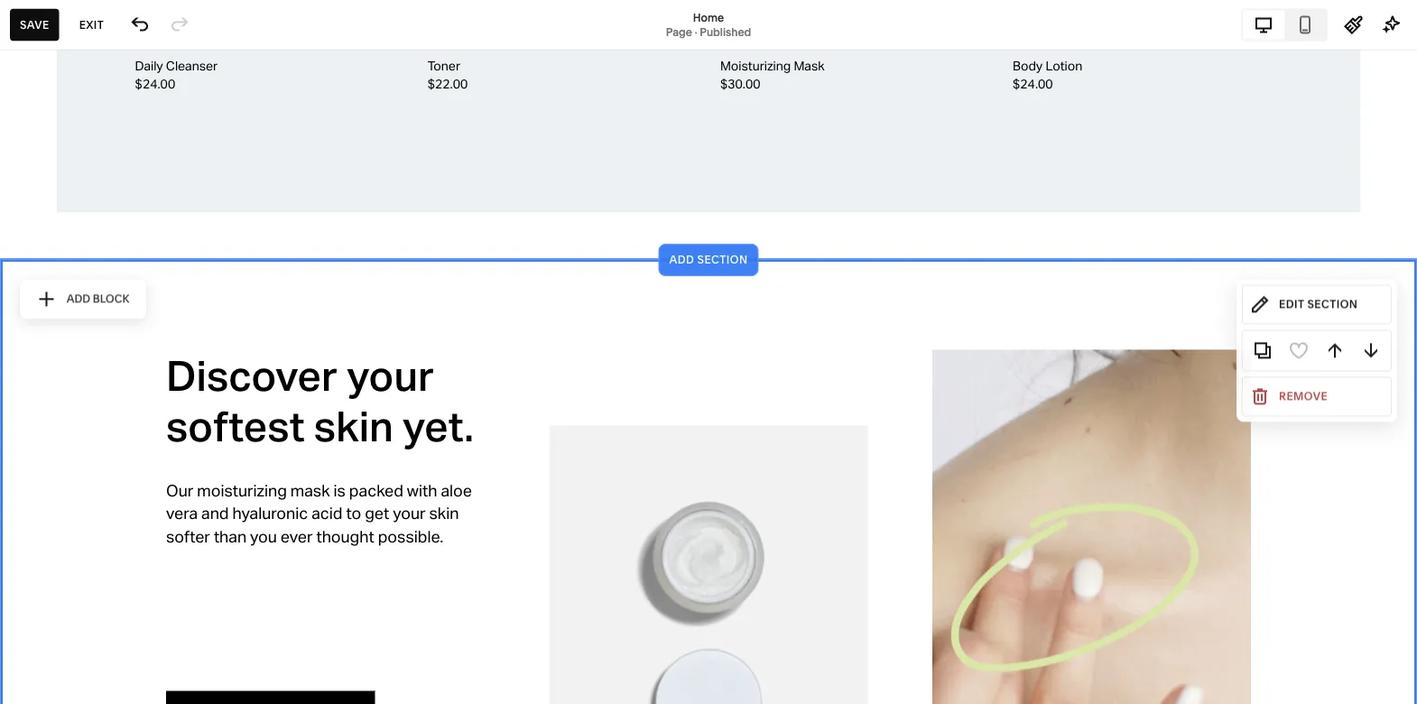Task type: locate. For each thing, give the bounding box(es) containing it.
exit button
[[69, 9, 114, 41]]

add section button
[[659, 244, 759, 276]]

published
[[700, 25, 751, 38]]

scheduling
[[77, 272, 155, 290]]

exit
[[79, 18, 104, 31]]

analytics
[[30, 240, 93, 258]]

add
[[669, 253, 695, 266]]

home page · published
[[666, 11, 751, 38]]

add section
[[669, 253, 748, 266]]

marketing link
[[30, 175, 200, 196]]

contacts
[[30, 208, 92, 226]]

tab list
[[1243, 10, 1326, 39]]

contacts link
[[30, 207, 200, 228]]

website link
[[30, 111, 200, 132]]

home
[[693, 11, 724, 24]]



Task type: describe. For each thing, give the bounding box(es) containing it.
save
[[20, 18, 49, 31]]

selling link
[[30, 143, 200, 164]]

acuity
[[30, 272, 73, 290]]

website
[[30, 112, 86, 130]]

selling
[[30, 144, 76, 162]]

·
[[695, 25, 698, 38]]

marketing
[[30, 176, 100, 194]]

acuity scheduling link
[[30, 271, 200, 293]]

acuity scheduling
[[30, 272, 155, 290]]

section
[[698, 253, 748, 266]]

save button
[[10, 9, 59, 41]]

page
[[666, 25, 692, 38]]

analytics link
[[30, 239, 200, 260]]



Task type: vqa. For each thing, say whether or not it's contained in the screenshot.
Acuity Scheduling
yes



